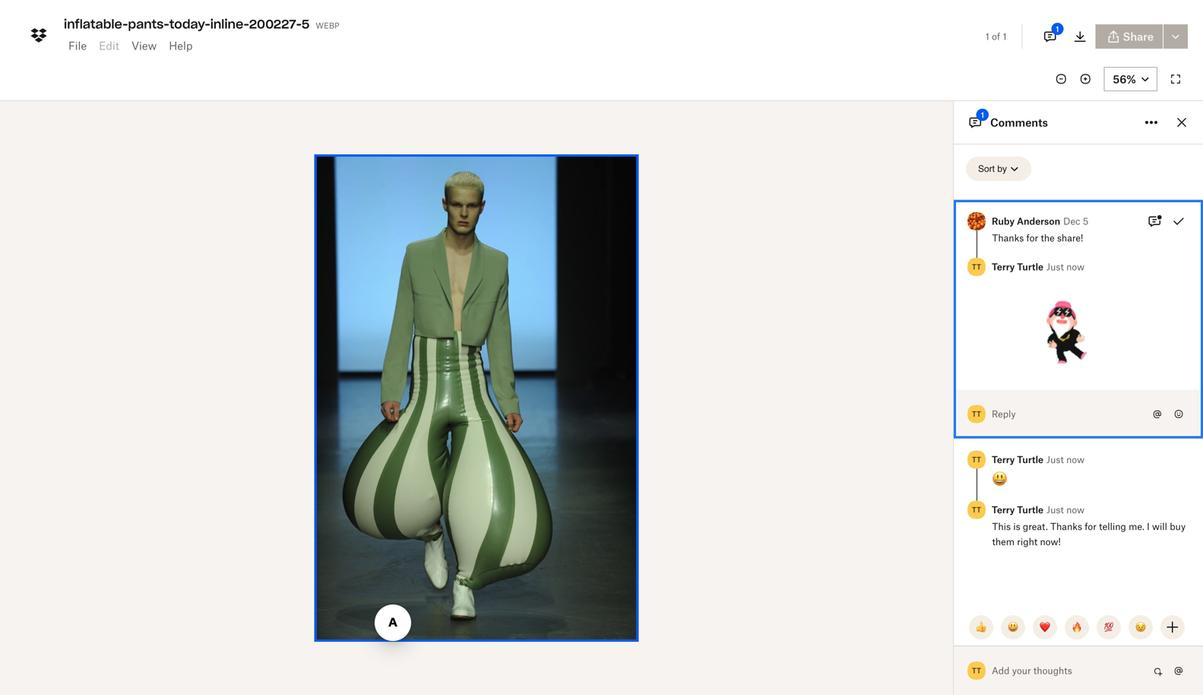 Task type: locate. For each thing, give the bounding box(es) containing it.
1 vertical spatial 😃
[[1008, 621, 1019, 633]]

terry down reply
[[992, 472, 1015, 484]]

now!
[[1059, 554, 1080, 566]]

0 vertical spatial just
[[1047, 261, 1064, 273]]

1 horizontal spatial for
[[1027, 232, 1039, 244]]

great.
[[1023, 539, 1049, 550]]

upgrade your dropbox for the best way to store, share and work from anywhere. alert
[[0, 0, 1204, 31]]

the left best
[[167, 9, 184, 22]]

0 vertical spatial now
[[1067, 261, 1085, 273]]

1 vertical spatial 5
[[1083, 216, 1089, 227]]

Reply text field
[[993, 420, 1138, 444]]

terry inside the terry turtle 😃
[[992, 472, 1015, 484]]

now up now! at the bottom right
[[1067, 522, 1085, 534]]

1 horizontal spatial thanks
[[1051, 539, 1083, 550]]

1
[[1056, 24, 1060, 34], [986, 31, 990, 42], [1003, 31, 1007, 42], [981, 110, 985, 120]]

1 right 1 of 1 at the right top of the page
[[1056, 24, 1060, 34]]

your
[[80, 9, 102, 22], [1013, 665, 1032, 676]]

terry turtle 😃
[[992, 472, 1044, 506]]

5 left the webp
[[302, 16, 310, 32]]

1 left comments
[[981, 110, 985, 120]]

1 horizontal spatial 😃
[[1008, 621, 1019, 633]]

today-
[[169, 16, 210, 32]]

reply image
[[993, 424, 1125, 441]]

your for thoughts
[[1013, 665, 1032, 676]]

webp
[[316, 18, 339, 31]]

0 horizontal spatial for
[[151, 9, 165, 22]]

for
[[151, 9, 165, 22], [1027, 232, 1039, 244], [1085, 539, 1097, 550]]

0 vertical spatial turtle
[[1018, 261, 1044, 273]]

for down anderson
[[1027, 232, 1039, 244]]

just inside terry turtle just now this is great. thanks for telling me. i will buy them right now!
[[1047, 522, 1064, 534]]

dropbox image
[[27, 23, 51, 48]]

56% button
[[1104, 67, 1158, 91]]

2 now from the top
[[1067, 522, 1085, 534]]

tt
[[973, 262, 982, 271], [973, 427, 982, 437], [973, 473, 982, 482], [973, 523, 982, 533], [973, 666, 982, 675]]

turtle up great.
[[1018, 522, 1044, 534]]

terry
[[992, 261, 1015, 273], [992, 472, 1015, 484], [992, 522, 1015, 534]]

😃 inside the terry turtle 😃
[[993, 487, 1008, 506]]

0 horizontal spatial your
[[80, 9, 102, 22]]

to
[[234, 9, 244, 22]]

thanks down the ruby in the top right of the page
[[993, 232, 1024, 244]]

0 vertical spatial the
[[167, 9, 184, 22]]

1 vertical spatial turtle
[[1018, 472, 1044, 484]]

1 just from the top
[[1047, 261, 1064, 273]]

just
[[1047, 261, 1064, 273], [1047, 522, 1064, 534]]

turtle down 'reply' image
[[1018, 472, 1044, 484]]

3 terry from the top
[[992, 522, 1015, 534]]

5 right 'dec'
[[1083, 216, 1089, 227]]

4 tt from the top
[[973, 523, 982, 533]]

help
[[169, 39, 193, 52]]

terry down thanks for the share!
[[992, 261, 1015, 273]]

0 vertical spatial for
[[151, 9, 165, 22]]

turtle inside terry turtle just now this is great. thanks for telling me. i will buy them right now!
[[1018, 522, 1044, 534]]

2 horizontal spatial for
[[1085, 539, 1097, 550]]

terry for this is great. thanks for telling me. i will buy them right now!
[[992, 522, 1015, 534]]

now inside terry turtle just now this is great. thanks for telling me. i will buy them right now!
[[1067, 522, 1085, 534]]

0 vertical spatial your
[[80, 9, 102, 22]]

the inside alert
[[167, 9, 184, 22]]

now for terry turtle just now this is great. thanks for telling me. i will buy them right now!
[[1067, 522, 1085, 534]]

2 turtle from the top
[[1018, 472, 1044, 484]]

0 horizontal spatial 5
[[302, 16, 310, 32]]

the down "ruby anderson dec 5"
[[1041, 232, 1055, 244]]

1 vertical spatial just
[[1047, 522, 1064, 534]]

file
[[68, 39, 87, 52]]

inflatable-pants-today-inline-200227-5 webp
[[64, 16, 339, 32]]

2 vertical spatial turtle
[[1018, 522, 1044, 534]]

now down 'share!'
[[1067, 261, 1085, 273]]

just down 'share!'
[[1047, 261, 1064, 273]]

0 horizontal spatial the
[[167, 9, 184, 22]]

anderson
[[1017, 216, 1061, 227]]

view button
[[125, 33, 163, 58]]

200227-
[[249, 16, 302, 32]]

5
[[302, 16, 310, 32], [1083, 216, 1089, 227]]

close right sidebar image
[[1173, 113, 1192, 132]]

work
[[330, 9, 355, 22]]

add your thoughts image
[[993, 662, 1137, 679]]

1 horizontal spatial your
[[1013, 665, 1032, 676]]

1 now from the top
[[1067, 261, 1085, 273]]

help button
[[163, 33, 199, 58]]

1 vertical spatial now
[[1067, 522, 1085, 534]]

🔥
[[1072, 621, 1083, 633]]

the
[[167, 9, 184, 22], [1041, 232, 1055, 244]]

😃 inside 'button'
[[1008, 621, 1019, 633]]

terry up this
[[992, 522, 1015, 534]]

1 vertical spatial terry
[[992, 472, 1015, 484]]

buy
[[993, 554, 1009, 566]]

thanks
[[993, 232, 1024, 244], [1051, 539, 1083, 550]]

Add your thoughts text field
[[993, 659, 1149, 683]]

turtle
[[1018, 261, 1044, 273], [1018, 472, 1044, 484], [1018, 522, 1044, 534]]

3 turtle from the top
[[1018, 522, 1044, 534]]

and
[[308, 9, 327, 22]]

for left 'telling'
[[1085, 539, 1097, 550]]

5 tt from the top
[[973, 666, 982, 675]]

2 vertical spatial terry
[[992, 522, 1015, 534]]

telling
[[1100, 539, 1127, 550]]

sticker: wizard jumping for joy image
[[1023, 285, 1108, 370]]

tt for terry turtle
[[973, 473, 982, 482]]

dropbox
[[105, 9, 148, 22]]

tt for reply
[[973, 427, 982, 437]]

😃 up this
[[993, 487, 1008, 506]]

terry inside terry turtle just now this is great. thanks for telling me. i will buy them right now!
[[992, 522, 1015, 534]]

just for terry turtle just now
[[1047, 261, 1064, 273]]

sort
[[979, 163, 995, 174]]

😃 left ❤️ button
[[1008, 621, 1019, 633]]

1 vertical spatial your
[[1013, 665, 1032, 676]]

terry for 😃
[[992, 472, 1015, 484]]

file button
[[62, 33, 93, 58]]

1 vertical spatial thanks
[[1051, 539, 1083, 550]]

them
[[1011, 554, 1033, 566]]

thanks up now! at the bottom right
[[1051, 539, 1083, 550]]

view
[[132, 39, 157, 52]]

1 tt from the top
[[973, 262, 982, 271]]

turtle down thanks for the share!
[[1018, 261, 1044, 273]]

0 vertical spatial thanks
[[993, 232, 1024, 244]]

😃
[[993, 487, 1008, 506], [1008, 621, 1019, 633]]

thanks inside terry turtle just now this is great. thanks for telling me. i will buy them right now!
[[1051, 539, 1083, 550]]

add
[[992, 665, 1010, 676]]

0 vertical spatial 😃
[[993, 487, 1008, 506]]

your inside alert
[[80, 9, 102, 22]]

turtle inside the terry turtle 😃
[[1018, 472, 1044, 484]]

2 terry from the top
[[992, 472, 1015, 484]]

your up the file
[[80, 9, 102, 22]]

2 just from the top
[[1047, 522, 1064, 534]]

now
[[1067, 261, 1085, 273], [1067, 522, 1085, 534]]

2 vertical spatial for
[[1085, 539, 1097, 550]]

store,
[[247, 9, 275, 22]]

add your thoughts
[[992, 665, 1073, 676]]

0 vertical spatial terry
[[992, 261, 1015, 273]]

now for terry turtle just now
[[1067, 261, 1085, 273]]

me.
[[1129, 539, 1145, 550]]

1 vertical spatial for
[[1027, 232, 1039, 244]]

❤️
[[1040, 621, 1051, 633]]

0 horizontal spatial 😃
[[993, 487, 1008, 506]]

from
[[358, 9, 382, 22]]

1 horizontal spatial the
[[1041, 232, 1055, 244]]

reply
[[992, 427, 1016, 438]]

3 tt from the top
[[973, 473, 982, 482]]

your right add
[[1013, 665, 1032, 676]]

💯
[[1104, 621, 1115, 633]]

for right dropbox
[[151, 9, 165, 22]]

2 tt from the top
[[973, 427, 982, 437]]

just up great.
[[1047, 522, 1064, 534]]



Task type: vqa. For each thing, say whether or not it's contained in the screenshot.
Create for Create new request
no



Task type: describe. For each thing, give the bounding box(es) containing it.
sort by button
[[966, 157, 1032, 181]]

of
[[992, 31, 1001, 42]]

your for dropbox
[[80, 9, 102, 22]]

1 vertical spatial the
[[1041, 232, 1055, 244]]

share
[[278, 9, 305, 22]]

56%
[[1114, 73, 1137, 86]]

way
[[211, 9, 231, 22]]

thanks for the share!
[[993, 232, 1084, 244]]

right
[[1036, 554, 1056, 566]]

upgrade your dropbox for the best way to store, share and work from anywhere.
[[33, 9, 436, 22]]

i
[[1148, 539, 1150, 550]]

ruby
[[992, 216, 1015, 227]]

thoughts
[[1034, 665, 1073, 676]]

tt for add your thoughts
[[973, 666, 982, 675]]

by
[[998, 163, 1008, 174]]

ruby anderson dec 5
[[992, 216, 1089, 227]]

👍 button
[[970, 615, 994, 640]]

anywhere.
[[384, 9, 436, 22]]

turtle for 😃
[[1018, 472, 1044, 484]]

for inside terry turtle just now this is great. thanks for telling me. i will buy them right now!
[[1085, 539, 1097, 550]]

0 horizontal spatial thanks
[[993, 232, 1024, 244]]

dec
[[1064, 216, 1081, 227]]

1 terry from the top
[[992, 261, 1015, 273]]

🔥 button
[[1065, 615, 1090, 640]]

1 button
[[1035, 21, 1066, 52]]

💯 button
[[1097, 615, 1122, 640]]

👍
[[976, 621, 987, 633]]

just for terry turtle just now this is great. thanks for telling me. i will buy them right now!
[[1047, 522, 1064, 534]]

share!
[[1058, 232, 1084, 244]]

inline-
[[210, 16, 249, 32]]

comments
[[991, 116, 1049, 129]]

0 vertical spatial 5
[[302, 16, 310, 32]]

1 horizontal spatial 5
[[1083, 216, 1089, 227]]

upgrade
[[33, 9, 77, 22]]

terry turtle just now this is great. thanks for telling me. i will buy them right now!
[[992, 522, 1170, 566]]

best
[[187, 9, 208, 22]]

is
[[1014, 539, 1021, 550]]

❤️ button
[[1033, 615, 1058, 640]]

1 right of
[[1003, 31, 1007, 42]]

1 turtle from the top
[[1018, 261, 1044, 273]]

😃 button
[[1001, 615, 1026, 640]]

😣 button
[[1129, 615, 1154, 640]]

for inside alert
[[151, 9, 165, 22]]

sort by
[[979, 163, 1008, 174]]

turtle for this is great. thanks for telling me. i will buy them right now!
[[1018, 522, 1044, 534]]

1 of 1
[[986, 31, 1007, 42]]

delete
[[1004, 390, 1034, 401]]

1 inside dropdown button
[[1056, 24, 1060, 34]]

terry turtle just now
[[992, 261, 1085, 273]]

1 left of
[[986, 31, 990, 42]]

this
[[993, 539, 1011, 550]]

pants-
[[128, 16, 169, 32]]

inflatable-
[[64, 16, 128, 32]]

ruby anderson image
[[968, 212, 986, 230]]

😣
[[1136, 621, 1147, 633]]

will
[[1153, 539, 1168, 550]]



